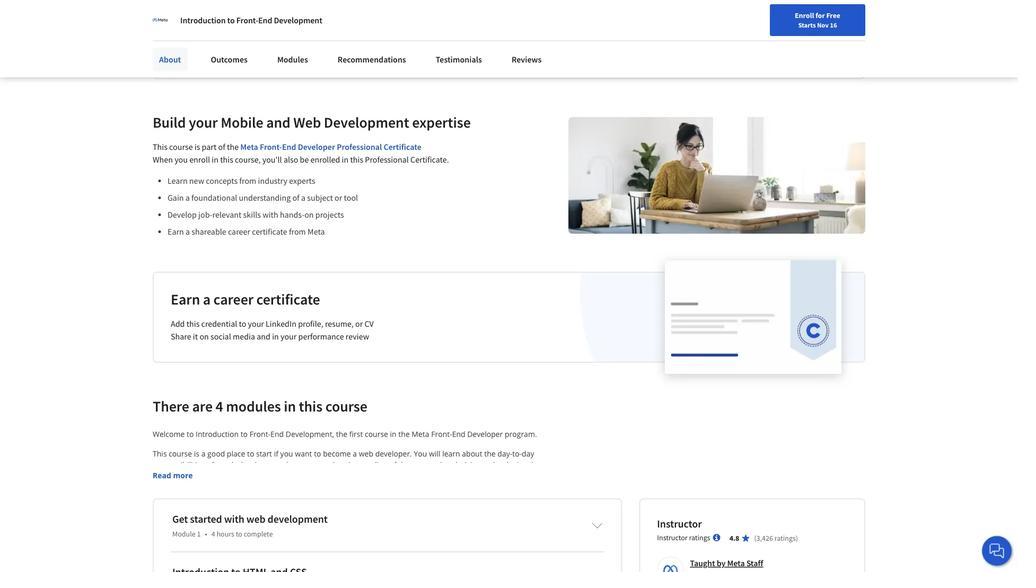 Task type: describe. For each thing, give the bounding box(es) containing it.
english button
[[796, 0, 860, 34]]

1 vertical spatial for
[[272, 50, 283, 61]]

to:
[[296, 549, 305, 560]]

as
[[379, 516, 387, 526]]

1 horizontal spatial learn
[[442, 449, 460, 459]]

0 vertical spatial introduction
[[180, 15, 226, 25]]

the up experiences.
[[232, 505, 244, 515]]

develop
[[168, 210, 197, 220]]

and down if
[[275, 460, 288, 470]]

share
[[171, 332, 191, 342]]

meta right by on the bottom of the page
[[727, 559, 745, 569]]

1 horizontal spatial developer
[[467, 430, 503, 440]]

introduction to front-end development
[[180, 15, 322, 25]]

get
[[172, 513, 188, 526]]

of inside this course is part of the meta front-end developer professional certificate when you enroll in this course, you'll also be enrolled in this professional certificate.
[[218, 142, 225, 152]]

projects
[[315, 210, 344, 220]]

1 vertical spatial power
[[330, 572, 352, 573]]

see
[[170, 0, 193, 19]]

credential
[[201, 319, 237, 329]]

0 vertical spatial about
[[214, 50, 236, 61]]

coursera enterprise logos image
[[629, 8, 841, 54]]

0 horizontal spatial introduced
[[184, 505, 221, 515]]

0 horizontal spatial ratings
[[689, 534, 710, 543]]

or inside add this credential to your linkedin profile, resume, or cv share it on social media and in your performance review
[[355, 319, 363, 329]]

to up learn more about coursera for business
[[227, 15, 235, 25]]

build
[[153, 113, 186, 132]]

that left work
[[452, 472, 466, 482]]

add
[[171, 319, 185, 329]]

like
[[373, 505, 385, 515]]

how inside see how employees at top companies are mastering in-demand skills
[[196, 0, 223, 19]]

develop job-relevant skills with hands-on projects
[[168, 210, 344, 220]]

are inside see how employees at top companies are mastering in-demand skills
[[410, 0, 430, 19]]

in down part
[[212, 154, 218, 165]]

and up bootstrap at the left bottom of the page
[[409, 505, 422, 515]]

also inside this course is part of the meta front-end developer professional certificate when you enroll in this course, you'll also be enrolled in this professional certificate.
[[284, 154, 298, 165]]

a left subject at the top
[[301, 193, 305, 203]]

when
[[153, 154, 173, 165]]

the left the 'first' at bottom
[[336, 430, 347, 440]]

to left practice
[[515, 505, 522, 515]]

on inside add this credential to your linkedin profile, resume, or cv share it on social media and in your performance review
[[200, 332, 209, 342]]

demand
[[187, 19, 240, 38]]

mastering
[[433, 0, 497, 19]]

and down developer.
[[393, 472, 406, 482]]

to right welcome
[[187, 430, 194, 440]]

modern
[[279, 516, 307, 526]]

earn for earn a career certificate
[[171, 290, 200, 309]]

bootstrap
[[389, 516, 423, 526]]

front- up applications
[[431, 430, 452, 440]]

react
[[440, 516, 459, 526]]

the down describe
[[184, 572, 195, 573]]

a down want
[[303, 460, 307, 470]]

welcome
[[153, 430, 185, 440]]

1 horizontal spatial ratings
[[775, 534, 796, 544]]

of down the 1
[[192, 549, 199, 560]]

this inside add this credential to your linkedin profile, resume, or cv share it on social media and in your performance review
[[186, 319, 200, 329]]

1 horizontal spatial you
[[197, 472, 211, 482]]

1 horizontal spatial easy
[[531, 472, 547, 482]]

you'll
[[262, 154, 282, 165]]

read more
[[153, 471, 193, 481]]

to up experiences.
[[223, 505, 230, 515]]

a down "develop"
[[186, 227, 190, 237]]

1 vertical spatial introduction
[[196, 430, 239, 440]]

0 vertical spatial certificate
[[252, 227, 287, 237]]

there
[[153, 398, 189, 416]]

that right the react
[[461, 516, 475, 526]]

the inside this course is part of the meta front-end developer professional certificate when you enroll in this course, you'll also be enrolled in this professional certificate.
[[227, 142, 239, 152]]

also inside "this course is a good place to start if you want to become a web developer. you will learn about the day-to-day responsibilities of a web developer and get a general understanding of the core and underlying technologies that power the internet. you will learn how front-end developers create websites and applications that work well and are easy to maintain. you'll be introduced to the core web development technologies like html and css and get opportunities to practice using them. you will also be introduced to modern ui frameworks such as bootstrap and react that make it easy to create interactive user experiences. by the end of the course, you will be able to: - describe the front-end developer role - explain the core and underlying technologies that power the"
[[203, 516, 217, 526]]

1 vertical spatial career
[[213, 290, 254, 309]]

and up applications
[[429, 460, 442, 470]]

the left day-
[[484, 449, 496, 459]]

the up maintain.
[[153, 472, 164, 482]]

course up welcome to introduction to front-end development, the first course in the meta front-end developer program.
[[325, 398, 367, 416]]

maintain.
[[153, 483, 185, 493]]

are inside "this course is a good place to start if you want to become a web developer. you will learn about the day-to-day responsibilities of a web developer and get a general understanding of the core and underlying technologies that power the internet. you will learn how front-end developers create websites and applications that work well and are easy to maintain. you'll be introduced to the core web development technologies like html and css and get opportunities to practice using them. you will also be introduced to modern ui frameworks such as bootstrap and react that make it easy to create interactive user experiences. by the end of the course, you will be able to: - describe the front-end developer role - explain the core and underlying technologies that power the"
[[518, 472, 529, 482]]

started
[[190, 513, 222, 526]]

that down the ui
[[314, 572, 328, 573]]

tool
[[344, 193, 358, 203]]

in up developer.
[[390, 430, 397, 440]]

course inside "this course is a good place to start if you want to become a web developer. you will learn about the day-to-day responsibilities of a web developer and get a general understanding of the core and underlying technologies that power the internet. you will learn how front-end developers create websites and applications that work well and are easy to maintain. you'll be introduced to the core web development technologies like html and css and get opportunities to practice using them. you will also be introduced to modern ui frameworks such as bootstrap and react that make it easy to create interactive user experiences. by the end of the course, you will be able to: - describe the front-end developer role - explain the core and underlying technologies that power the"
[[169, 449, 192, 459]]

outcomes link
[[204, 48, 254, 71]]

1 horizontal spatial from
[[289, 227, 306, 237]]

role
[[274, 561, 288, 571]]

in inside add this credential to your linkedin profile, resume, or cv share it on social media and in your performance review
[[272, 332, 279, 342]]

1 horizontal spatial on
[[304, 210, 314, 220]]

it inside "this course is a good place to start if you want to become a web developer. you will learn about the day-to-day responsibilities of a web developer and get a general understanding of the core and underlying technologies that power the internet. you will learn how front-end developers create websites and applications that work well and are easy to maintain. you'll be introduced to the core web development technologies like html and css and get opportunities to practice using them. you will also be introduced to modern ui frameworks such as bootstrap and react that make it easy to create interactive user experiences. by the end of the course, you will be able to: - describe the front-end developer role - explain the core and underlying technologies that power the"
[[498, 516, 503, 526]]

websites
[[361, 472, 391, 482]]

your up part
[[189, 113, 218, 132]]

of up hands-
[[292, 193, 299, 203]]

course, inside "this course is a good place to start if you want to become a web developer. you will learn about the day-to-day responsibilities of a web developer and get a general understanding of the core and underlying technologies that power the internet. you will learn how front-end developers create websites and applications that work well and are easy to maintain. you'll be introduced to the core web development technologies like html and css and get opportunities to practice using them. you will also be introduced to modern ui frameworks such as bootstrap and react that make it easy to create interactive user experiences. by the end of the course, you will be able to: - describe the front-end developer role - explain the core and underlying technologies that power the"
[[214, 549, 239, 560]]

review
[[346, 332, 369, 342]]

the right describe
[[189, 561, 201, 571]]

development,
[[286, 430, 334, 440]]

developer.
[[375, 449, 412, 459]]

industry
[[258, 176, 287, 186]]

if
[[274, 449, 278, 459]]

program.
[[505, 430, 537, 440]]

cv
[[365, 319, 374, 329]]

0 vertical spatial get
[[290, 460, 301, 470]]

part
[[202, 142, 217, 152]]

expertise
[[412, 113, 471, 132]]

interactive
[[153, 527, 189, 537]]

earn a career certificate
[[171, 290, 320, 309]]

work
[[468, 472, 485, 482]]

2 horizontal spatial technologies
[[483, 460, 527, 470]]

1 vertical spatial end
[[176, 549, 190, 560]]

to up the using
[[548, 472, 556, 482]]

you'll
[[153, 505, 171, 515]]

in down meta front-end developer professional certificate link
[[342, 154, 349, 165]]

0 vertical spatial end
[[282, 472, 295, 482]]

modules link
[[271, 48, 314, 71]]

0 horizontal spatial from
[[239, 176, 256, 186]]

read more button
[[153, 470, 193, 482]]

1 vertical spatial professional
[[365, 154, 409, 165]]

learn more about coursera for business
[[170, 50, 317, 61]]

become
[[323, 449, 351, 459]]

for inside enroll for free starts nov 16
[[816, 11, 825, 20]]

explain
[[157, 572, 182, 573]]

will down complete
[[256, 549, 267, 560]]

development inside get started with web development module 1 • 4 hours to complete
[[268, 513, 328, 526]]

english
[[815, 12, 841, 23]]

you inside this course is part of the meta front-end developer professional certificate when you enroll in this course, you'll also be enrolled in this professional certificate.
[[175, 154, 188, 165]]

end inside this course is part of the meta front-end developer professional certificate when you enroll in this course, you'll also be enrolled in this professional certificate.
[[282, 142, 296, 152]]

that down day
[[529, 460, 543, 470]]

business
[[285, 50, 317, 61]]

earn for earn a shareable career certificate from meta
[[168, 227, 184, 237]]

and left 'web'
[[266, 113, 290, 132]]

taught by meta staff
[[690, 559, 763, 569]]

general
[[309, 460, 335, 470]]

coursera career certificate image
[[665, 261, 842, 374]]

0 horizontal spatial you
[[175, 516, 188, 526]]

1 vertical spatial developer
[[237, 561, 272, 571]]

modules
[[277, 54, 308, 65]]

user
[[191, 527, 206, 537]]

profile,
[[298, 319, 323, 329]]

front- up 'start'
[[250, 430, 271, 440]]

your down linkedin
[[281, 332, 297, 342]]

new
[[755, 12, 768, 22]]

1 horizontal spatial get
[[454, 505, 465, 515]]

be up role
[[269, 549, 278, 560]]

top
[[314, 0, 335, 19]]

to up general
[[314, 449, 321, 459]]

to left modern
[[270, 516, 277, 526]]

about inside "this course is a good place to start if you want to become a web developer. you will learn about the day-to-day responsibilities of a web developer and get a general understanding of the core and underlying technologies that power the internet. you will learn how front-end developers create websites and applications that work well and are easy to maintain. you'll be introduced to the core web development technologies like html and css and get opportunities to practice using them. you will also be introduced to modern ui frameworks such as bootstrap and react that make it easy to create interactive user experiences. by the end of the course, you will be able to: - describe the front-end developer role - explain the core and underlying technologies that power the"
[[462, 449, 482, 459]]

learn for learn new concepts from industry experts
[[168, 176, 188, 186]]

responsibilities
[[153, 460, 205, 470]]

to up place
[[241, 430, 248, 440]]

of down good
[[207, 460, 214, 470]]

the down developer.
[[398, 460, 410, 470]]

certificate
[[384, 142, 422, 152]]

html
[[387, 505, 407, 515]]

such
[[361, 516, 377, 526]]

get started with web development module 1 • 4 hours to complete
[[172, 513, 328, 539]]

about link
[[153, 48, 187, 71]]

0 vertical spatial professional
[[337, 142, 382, 152]]

learn more about coursera for business link
[[170, 50, 317, 61]]

2 horizontal spatial core
[[412, 460, 427, 470]]

4 inside get started with web development module 1 • 4 hours to complete
[[211, 530, 215, 539]]

and down hours
[[214, 572, 228, 573]]

find
[[724, 12, 737, 22]]

be inside this course is part of the meta front-end developer professional certificate when you enroll in this course, you'll also be enrolled in this professional certificate.
[[300, 154, 309, 165]]

see how employees at top companies are mastering in-demand skills
[[170, 0, 497, 38]]

1 vertical spatial core
[[246, 505, 261, 515]]

add this credential to your linkedin profile, resume, or cv share it on social media and in your performance review
[[171, 319, 374, 342]]

skills inside see how employees at top companies are mastering in-demand skills
[[242, 19, 275, 38]]

1 horizontal spatial technologies
[[327, 505, 371, 515]]

( 3,426 ratings )
[[754, 534, 798, 544]]

of down developer.
[[389, 460, 396, 470]]

experiences.
[[208, 527, 252, 537]]

3,426
[[756, 534, 773, 544]]

16
[[830, 21, 837, 29]]

1
[[197, 530, 201, 539]]

1 vertical spatial learn
[[226, 472, 244, 482]]

taught by meta staff link
[[690, 559, 763, 569]]

find your new career link
[[719, 11, 796, 24]]

starts
[[798, 21, 816, 29]]

web inside get started with web development module 1 • 4 hours to complete
[[246, 513, 265, 526]]

learn new concepts from industry experts
[[168, 176, 315, 186]]

good
[[207, 449, 225, 459]]

1 vertical spatial certificate
[[256, 290, 320, 309]]

to left 'start'
[[247, 449, 254, 459]]

this for this course is part of the meta front-end developer professional certificate when you enroll in this course, you'll also be enrolled in this professional certificate.
[[153, 142, 168, 152]]

a down good
[[216, 460, 220, 470]]

be right you'll
[[173, 505, 182, 515]]

1 vertical spatial you
[[280, 449, 293, 459]]

a up credential
[[203, 290, 211, 309]]

will down good
[[213, 472, 224, 482]]

1 horizontal spatial introduced
[[230, 516, 268, 526]]

certificate.
[[410, 154, 449, 165]]

the up developer.
[[398, 430, 410, 440]]

be up experiences.
[[219, 516, 228, 526]]

0 vertical spatial with
[[263, 210, 278, 220]]

the down "•"
[[201, 549, 212, 560]]

meta image
[[153, 13, 168, 28]]

more for learn
[[193, 50, 212, 61]]

free
[[826, 11, 840, 20]]



Task type: vqa. For each thing, say whether or not it's contained in the screenshot.
power
yes



Task type: locate. For each thing, give the bounding box(es) containing it.
to-
[[512, 449, 522, 459]]

in down linkedin
[[272, 332, 279, 342]]

0 vertical spatial it
[[193, 332, 198, 342]]

recommendations
[[338, 54, 406, 65]]

1 horizontal spatial end
[[222, 561, 235, 571]]

-
[[153, 561, 155, 571], [153, 572, 155, 573]]

course up when
[[169, 142, 193, 152]]

0 horizontal spatial understanding
[[239, 193, 291, 203]]

0 vertical spatial -
[[153, 561, 155, 571]]

are
[[410, 0, 430, 19], [192, 398, 213, 416], [518, 472, 529, 482]]

about
[[214, 50, 236, 61], [462, 449, 482, 459]]

earn down "develop"
[[168, 227, 184, 237]]

is inside "this course is a good place to start if you want to become a web developer. you will learn about the day-to-day responsibilities of a web developer and get a general understanding of the core and underlying technologies that power the internet. you will learn how front-end developers create websites and applications that work well and are easy to maintain. you'll be introduced to the core web development technologies like html and css and get opportunities to practice using them. you will also be introduced to modern ui frameworks such as bootstrap and react that make it easy to create interactive user experiences. by the end of the course, you will be able to: - describe the front-end developer role - explain the core and underlying technologies that power the"
[[194, 449, 199, 459]]

1 vertical spatial also
[[203, 516, 217, 526]]

2 this from the top
[[153, 449, 167, 459]]

well
[[487, 472, 501, 482]]

concepts
[[206, 176, 238, 186]]

0 vertical spatial understanding
[[239, 193, 291, 203]]

staff
[[746, 559, 763, 569]]

is left part
[[194, 142, 200, 152]]

certificate
[[252, 227, 287, 237], [256, 290, 320, 309]]

skills
[[242, 19, 275, 38], [243, 210, 261, 220]]

1 vertical spatial from
[[289, 227, 306, 237]]

to inside get started with web development module 1 • 4 hours to complete
[[236, 530, 242, 539]]

0 horizontal spatial also
[[203, 516, 217, 526]]

instructor for instructor
[[657, 518, 702, 531]]

it inside add this credential to your linkedin profile, resume, or cv share it on social media and in your performance review
[[193, 332, 198, 342]]

ratings right 3,426
[[775, 534, 796, 544]]

introduced up complete
[[230, 516, 268, 526]]

skills up 'earn a shareable career certificate from meta'
[[243, 210, 261, 220]]

this down welcome
[[153, 449, 167, 459]]

with down gain a foundational understanding of a subject or tool
[[263, 210, 278, 220]]

2 vertical spatial end
[[222, 561, 235, 571]]

your right the find
[[739, 12, 753, 22]]

with inside get started with web development module 1 • 4 hours to complete
[[224, 513, 244, 526]]

0 vertical spatial course,
[[235, 154, 261, 165]]

social
[[211, 332, 231, 342]]

0 vertical spatial how
[[196, 0, 223, 19]]

this inside this course is part of the meta front-end developer professional certificate when you enroll in this course, you'll also be enrolled in this professional certificate.
[[153, 142, 168, 152]]

0 horizontal spatial underlying
[[230, 572, 267, 573]]

able
[[280, 549, 294, 560]]

1 vertical spatial earn
[[171, 290, 200, 309]]

how inside "this course is a good place to start if you want to become a web developer. you will learn about the day-to-day responsibilities of a web developer and get a general understanding of the core and underlying technologies that power the internet. you will learn how front-end developers create websites and applications that work well and are easy to maintain. you'll be introduced to the core web development technologies like html and css and get opportunities to practice using them. you will also be introduced to modern ui frameworks such as bootstrap and react that make it easy to create interactive user experiences. by the end of the course, you will be able to: - describe the front-end developer role - explain the core and underlying technologies that power the"
[[246, 472, 260, 482]]

0 horizontal spatial power
[[330, 572, 352, 573]]

to down practice
[[522, 516, 529, 526]]

0 vertical spatial or
[[335, 193, 342, 203]]

are right there
[[192, 398, 213, 416]]

technologies down day-
[[483, 460, 527, 470]]

enroll
[[795, 11, 814, 20]]

performance
[[298, 332, 344, 342]]

0 vertical spatial front-
[[262, 472, 282, 482]]

meta inside this course is part of the meta front-end developer professional certificate when you enroll in this course, you'll also be enrolled in this professional certificate.
[[240, 142, 258, 152]]

ratings
[[689, 534, 710, 543], [775, 534, 796, 544]]

career up credential
[[213, 290, 254, 309]]

)
[[796, 534, 798, 544]]

0 horizontal spatial how
[[196, 0, 223, 19]]

in
[[212, 154, 218, 165], [342, 154, 349, 165], [272, 332, 279, 342], [284, 398, 296, 416], [390, 430, 397, 440]]

and inside add this credential to your linkedin profile, resume, or cv share it on social media and in your performance review
[[257, 332, 270, 342]]

learn for learn more about coursera for business
[[170, 50, 191, 61]]

front- down if
[[262, 472, 282, 482]]

taught by meta staff image
[[659, 559, 682, 573]]

1 horizontal spatial for
[[816, 11, 825, 20]]

0 vertical spatial developer
[[298, 142, 335, 152]]

learn up gain
[[168, 176, 188, 186]]

1 horizontal spatial understanding
[[337, 460, 388, 470]]

make
[[477, 516, 496, 526]]

is for a
[[194, 449, 199, 459]]

0 vertical spatial also
[[284, 154, 298, 165]]

2 instructor from the top
[[657, 534, 688, 543]]

be left enrolled
[[300, 154, 309, 165]]

the
[[227, 142, 239, 152], [336, 430, 347, 440], [398, 430, 410, 440], [484, 449, 496, 459], [398, 460, 410, 470], [153, 472, 164, 482], [232, 505, 244, 515], [163, 549, 175, 560], [201, 549, 212, 560], [189, 561, 201, 571], [184, 572, 195, 573]]

also right you'll
[[284, 154, 298, 165]]

1 horizontal spatial or
[[355, 319, 363, 329]]

2 vertical spatial core
[[197, 572, 212, 573]]

0 vertical spatial career
[[228, 227, 250, 237]]

introduced up user
[[184, 505, 221, 515]]

show notifications image
[[875, 13, 888, 26]]

0 vertical spatial skills
[[242, 19, 275, 38]]

4 right "•"
[[211, 530, 215, 539]]

1 vertical spatial front-
[[203, 561, 222, 571]]

to right hours
[[236, 530, 242, 539]]

1 horizontal spatial how
[[246, 472, 260, 482]]

0 vertical spatial this
[[153, 142, 168, 152]]

for
[[816, 11, 825, 20], [272, 50, 283, 61]]

2 vertical spatial are
[[518, 472, 529, 482]]

0 vertical spatial on
[[304, 210, 314, 220]]

career down relevant
[[228, 227, 250, 237]]

front- up learn more about coursera for business
[[236, 15, 258, 25]]

this up development,
[[299, 398, 323, 416]]

a right gain
[[186, 193, 190, 203]]

is inside this course is part of the meta front-end developer professional certificate when you enroll in this course, you'll also be enrolled in this professional certificate.
[[194, 142, 200, 152]]

2 - from the top
[[153, 572, 155, 573]]

a right 'become'
[[353, 449, 357, 459]]

this for this course is a good place to start if you want to become a web developer. you will learn about the day-to-day responsibilities of a web developer and get a general understanding of the core and underlying technologies that power the internet. you will learn how front-end developers create websites and applications that work well and are easy to maintain. you'll be introduced to the core web development technologies like html and css and get opportunities to practice using them. you will also be introduced to modern ui frameworks such as bootstrap and react that make it easy to create interactive user experiences. by the end of the course, you will be able to: - describe the front-end developer role - explain the core and underlying technologies that power the
[[153, 449, 167, 459]]

how up demand
[[196, 0, 223, 19]]

you up applications
[[414, 449, 427, 459]]

find your new career
[[724, 12, 790, 22]]

1 vertical spatial learn
[[168, 176, 188, 186]]

course inside this course is part of the meta front-end developer professional certificate when you enroll in this course, you'll also be enrolled in this professional certificate.
[[169, 142, 193, 152]]

introduction up good
[[196, 430, 239, 440]]

1 vertical spatial skills
[[243, 210, 261, 220]]

describe
[[157, 561, 187, 571]]

1 vertical spatial you
[[197, 472, 211, 482]]

power down frameworks
[[330, 572, 352, 573]]

1 vertical spatial underlying
[[230, 572, 267, 573]]

this course is part of the meta front-end developer professional certificate when you enroll in this course, you'll also be enrolled in this professional certificate.
[[153, 142, 449, 165]]

1 vertical spatial course,
[[214, 549, 239, 560]]

1 horizontal spatial core
[[246, 505, 261, 515]]

easy down day
[[531, 472, 547, 482]]

testimonials
[[436, 54, 482, 65]]

0 horizontal spatial core
[[197, 572, 212, 573]]

developer inside this course is part of the meta front-end developer professional certificate when you enroll in this course, you'll also be enrolled in this professional certificate.
[[298, 142, 335, 152]]

by
[[153, 549, 161, 560]]

meta front-end developer professional certificate link
[[240, 142, 422, 152]]

and up the react
[[439, 505, 452, 515]]

meta down the projects
[[308, 227, 325, 237]]

development inside "this course is a good place to start if you want to become a web developer. you will learn about the day-to-day responsibilities of a web developer and get a general understanding of the core and underlying technologies that power the internet. you will learn how front-end developers create websites and applications that work well and are easy to maintain. you'll be introduced to the core web development technologies like html and css and get opportunities to practice using them. you will also be introduced to modern ui frameworks such as bootstrap and react that make it easy to create interactive user experiences. by the end of the course, you will be able to: - describe the front-end developer role - explain the core and underlying technologies that power the"
[[279, 505, 325, 515]]

0 horizontal spatial or
[[335, 193, 342, 203]]

web
[[293, 113, 321, 132]]

4
[[216, 398, 223, 416], [211, 530, 215, 539]]

understanding
[[239, 193, 291, 203], [337, 460, 388, 470]]

to inside add this credential to your linkedin profile, resume, or cv share it on social media and in your performance review
[[239, 319, 246, 329]]

enrolled
[[311, 154, 340, 165]]

developers
[[297, 472, 335, 482]]

0 horizontal spatial on
[[200, 332, 209, 342]]

0 vertical spatial technologies
[[483, 460, 527, 470]]

frameworks
[[318, 516, 359, 526]]

core up complete
[[246, 505, 261, 515]]

0 horizontal spatial easy
[[505, 516, 520, 526]]

0 vertical spatial underlying
[[444, 460, 481, 470]]

0 vertical spatial learn
[[442, 449, 460, 459]]

module
[[172, 530, 196, 539]]

nov
[[817, 21, 829, 29]]

more for read
[[173, 471, 193, 481]]

0 vertical spatial create
[[337, 472, 359, 482]]

technologies
[[483, 460, 527, 470], [327, 505, 371, 515], [268, 572, 312, 573]]

1 this from the top
[[153, 142, 168, 152]]

ui
[[308, 516, 316, 526]]

0 vertical spatial easy
[[531, 472, 547, 482]]

0 horizontal spatial create
[[337, 472, 359, 482]]

opportunities
[[466, 505, 513, 515]]

learn down place
[[226, 472, 244, 482]]

the up describe
[[163, 549, 175, 560]]

with
[[263, 210, 278, 220], [224, 513, 244, 526]]

front-
[[262, 472, 282, 482], [203, 561, 222, 571]]

meta down mobile
[[240, 142, 258, 152]]

1 vertical spatial about
[[462, 449, 482, 459]]

job-
[[198, 210, 212, 220]]

this course is a good place to start if you want to become a web developer. you will learn about the day-to-day responsibilities of a web developer and get a general understanding of the core and underlying technologies that power the internet. you will learn how front-end developers create websites and applications that work well and are easy to maintain. you'll be introduced to the core web development technologies like html and css and get opportunities to practice using them. you will also be introduced to modern ui frameworks such as bootstrap and react that make it easy to create interactive user experiences. by the end of the course, you will be able to: - describe the front-end developer role - explain the core and underlying technologies that power the
[[153, 449, 574, 573]]

more down responsibilities
[[173, 471, 193, 481]]

1 vertical spatial are
[[192, 398, 213, 416]]

web
[[359, 449, 373, 459], [222, 460, 236, 470], [263, 505, 277, 515], [246, 513, 265, 526]]

front- up you'll
[[260, 142, 282, 152]]

this
[[153, 142, 168, 152], [153, 449, 167, 459]]

mobile
[[221, 113, 263, 132]]

1 vertical spatial more
[[173, 471, 193, 481]]

instructor up instructor ratings
[[657, 518, 702, 531]]

more
[[193, 50, 212, 61], [173, 471, 193, 481]]

place
[[227, 449, 245, 459]]

1 horizontal spatial it
[[498, 516, 503, 526]]

gain
[[168, 193, 184, 203]]

understanding down industry
[[239, 193, 291, 203]]

it right 'share'
[[193, 332, 198, 342]]

0 horizontal spatial you
[[175, 154, 188, 165]]

development
[[279, 505, 325, 515], [268, 513, 328, 526]]

in up development,
[[284, 398, 296, 416]]

create
[[337, 472, 359, 482], [531, 516, 553, 526]]

this up when
[[153, 142, 168, 152]]

experts
[[289, 176, 315, 186]]

0 vertical spatial is
[[194, 142, 200, 152]]

your up media
[[248, 319, 264, 329]]

1 horizontal spatial 4
[[216, 398, 223, 416]]

be
[[300, 154, 309, 165], [173, 505, 182, 515], [219, 516, 228, 526], [269, 549, 278, 560]]

0 horizontal spatial it
[[193, 332, 198, 342]]

1 horizontal spatial create
[[531, 516, 553, 526]]

4 left modules
[[216, 398, 223, 416]]

professional up enrolled
[[337, 142, 382, 152]]

more inside button
[[173, 471, 193, 481]]

companies
[[338, 0, 407, 19]]

1 horizontal spatial power
[[545, 460, 567, 470]]

about left coursera
[[214, 50, 236, 61]]

of right part
[[218, 142, 225, 152]]

and
[[266, 113, 290, 132], [257, 332, 270, 342], [275, 460, 288, 470], [429, 460, 442, 470], [393, 472, 406, 482], [503, 472, 516, 482], [409, 505, 422, 515], [439, 505, 452, 515], [425, 516, 438, 526], [214, 572, 228, 573]]

0 horizontal spatial for
[[272, 50, 283, 61]]

course, inside this course is part of the meta front-end developer professional certificate when you enroll in this course, you'll also be enrolled in this professional certificate.
[[235, 154, 261, 165]]

None search field
[[151, 7, 406, 28]]

is
[[194, 142, 200, 152], [194, 449, 199, 459]]

0 vertical spatial earn
[[168, 227, 184, 237]]

developer up day-
[[467, 430, 503, 440]]

easy
[[531, 472, 547, 482], [505, 516, 520, 526]]

development up meta front-end developer professional certificate link
[[324, 113, 409, 132]]

0 vertical spatial 4
[[216, 398, 223, 416]]

new
[[189, 176, 204, 186]]

this inside "this course is a good place to start if you want to become a web developer. you will learn about the day-to-day responsibilities of a web developer and get a general understanding of the core and underlying technologies that power the internet. you will learn how front-end developers create websites and applications that work well and are easy to maintain. you'll be introduced to the core web development technologies like html and css and get opportunities to practice using them. you will also be introduced to modern ui frameworks such as bootstrap and react that make it easy to create interactive user experiences. by the end of the course, you will be able to: - describe the front-end developer role - explain the core and underlying technologies that power the"
[[153, 449, 167, 459]]

0 vertical spatial for
[[816, 11, 825, 20]]

subject
[[307, 193, 333, 203]]

how
[[196, 0, 223, 19], [246, 472, 260, 482]]

the right part
[[227, 142, 239, 152]]

taught
[[690, 559, 715, 569]]

enroll
[[189, 154, 210, 165]]

1 vertical spatial with
[[224, 513, 244, 526]]

2 horizontal spatial end
[[282, 472, 295, 482]]

will up user
[[190, 516, 201, 526]]

or
[[335, 193, 342, 203], [355, 319, 363, 329]]

first
[[349, 430, 363, 440]]

and right well
[[503, 472, 516, 482]]

career
[[770, 12, 790, 22]]

to up media
[[239, 319, 246, 329]]

0 vertical spatial power
[[545, 460, 567, 470]]

you right when
[[175, 154, 188, 165]]

this up concepts
[[220, 154, 233, 165]]

testimonials link
[[429, 48, 488, 71]]

reviews link
[[505, 48, 548, 71]]

chat with us image
[[988, 543, 1005, 560]]

1 horizontal spatial you
[[241, 549, 254, 560]]

get up the react
[[454, 505, 465, 515]]

you up module
[[175, 516, 188, 526]]

front- down "•"
[[203, 561, 222, 571]]

1 vertical spatial create
[[531, 516, 553, 526]]

for up nov
[[816, 11, 825, 20]]

developer
[[298, 142, 335, 152], [467, 430, 503, 440]]

skills down employees in the top of the page
[[242, 19, 275, 38]]

employees
[[226, 0, 295, 19]]

course right the 'first' at bottom
[[365, 430, 388, 440]]

earn up add
[[171, 290, 200, 309]]

0 vertical spatial developer
[[238, 460, 273, 470]]

0 horizontal spatial are
[[192, 398, 213, 416]]

2 horizontal spatial you
[[280, 449, 293, 459]]

more down demand
[[193, 50, 212, 61]]

1 horizontal spatial development
[[324, 113, 409, 132]]

0 vertical spatial from
[[239, 176, 256, 186]]

meta up developer.
[[412, 430, 429, 440]]

1 vertical spatial 4
[[211, 530, 215, 539]]

developer down 'start'
[[238, 460, 273, 470]]

understanding inside "this course is a good place to start if you want to become a web developer. you will learn about the day-to-day responsibilities of a web developer and get a general understanding of the core and underlying technologies that power the internet. you will learn how front-end developers create websites and applications that work well and are easy to maintain. you'll be introduced to the core web development technologies like html and css and get opportunities to practice using them. you will also be introduced to modern ui frameworks such as bootstrap and react that make it easy to create interactive user experiences. by the end of the course, you will be able to: - describe the front-end developer role - explain the core and underlying technologies that power the"
[[337, 460, 388, 470]]

day
[[522, 449, 534, 459]]

learn
[[442, 449, 460, 459], [226, 472, 244, 482]]

0 horizontal spatial developer
[[298, 142, 335, 152]]

learn
[[170, 50, 191, 61], [168, 176, 188, 186]]

1 horizontal spatial with
[[263, 210, 278, 220]]

applications
[[408, 472, 450, 482]]

0 vertical spatial you
[[175, 154, 188, 165]]

learn down in-
[[170, 50, 191, 61]]

complete
[[244, 530, 273, 539]]

0 horizontal spatial end
[[176, 549, 190, 560]]

internet.
[[166, 472, 196, 482]]

0 horizontal spatial technologies
[[268, 572, 312, 573]]

0 vertical spatial core
[[412, 460, 427, 470]]

a left good
[[201, 449, 205, 459]]

0 horizontal spatial learn
[[226, 472, 244, 482]]

2 horizontal spatial you
[[414, 449, 427, 459]]

1 - from the top
[[153, 561, 155, 571]]

certificate down develop job-relevant skills with hands-on projects
[[252, 227, 287, 237]]

power
[[545, 460, 567, 470], [330, 572, 352, 573]]

0 vertical spatial development
[[274, 15, 322, 25]]

reviews
[[512, 54, 542, 65]]

•
[[205, 530, 207, 539]]

1 horizontal spatial about
[[462, 449, 482, 459]]

media
[[233, 332, 255, 342]]

this down meta front-end developer professional certificate link
[[350, 154, 363, 165]]

front- inside this course is part of the meta front-end developer professional certificate when you enroll in this course, you'll also be enrolled in this professional certificate.
[[260, 142, 282, 152]]

resume,
[[325, 319, 354, 329]]

instructor for instructor ratings
[[657, 534, 688, 543]]

core up applications
[[412, 460, 427, 470]]

you right internet.
[[197, 472, 211, 482]]

technologies up frameworks
[[327, 505, 371, 515]]

development up business
[[274, 15, 322, 25]]

0 horizontal spatial front-
[[203, 561, 222, 571]]

underlying up work
[[444, 460, 481, 470]]

shareable
[[192, 227, 226, 237]]

0 vertical spatial more
[[193, 50, 212, 61]]

1 vertical spatial easy
[[505, 516, 520, 526]]

1 instructor from the top
[[657, 518, 702, 531]]

will up applications
[[429, 449, 440, 459]]

underlying down complete
[[230, 572, 267, 573]]

and down css on the bottom of the page
[[425, 516, 438, 526]]

1 vertical spatial instructor
[[657, 534, 688, 543]]

1 horizontal spatial also
[[284, 154, 298, 165]]

is for part
[[194, 142, 200, 152]]

to
[[227, 15, 235, 25], [239, 319, 246, 329], [187, 430, 194, 440], [241, 430, 248, 440], [247, 449, 254, 459], [314, 449, 321, 459], [548, 472, 556, 482], [223, 505, 230, 515], [515, 505, 522, 515], [270, 516, 277, 526], [522, 516, 529, 526], [236, 530, 242, 539]]



